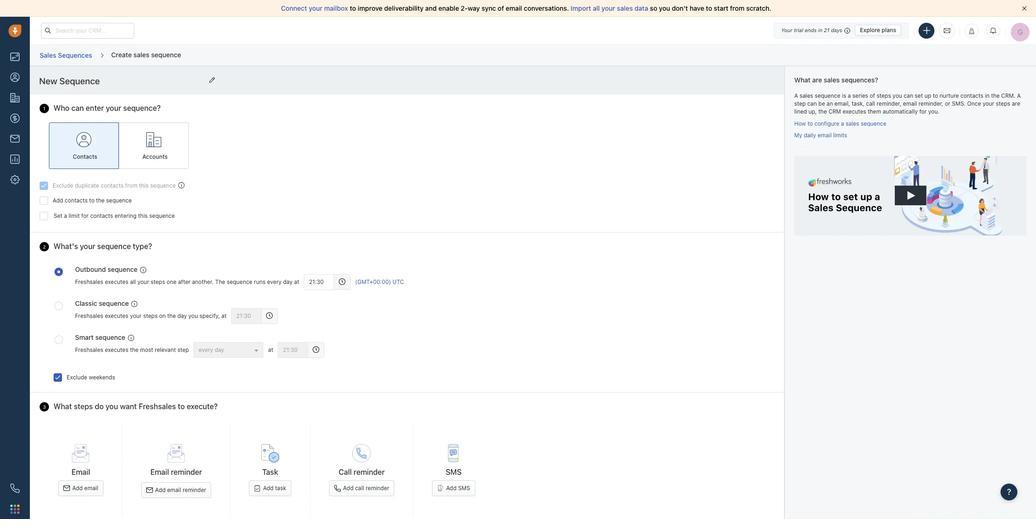 Task type: describe. For each thing, give the bounding box(es) containing it.
1 horizontal spatial at
[[268, 347, 273, 354]]

sequence right the create
[[151, 51, 181, 59]]

you right "do"
[[106, 403, 118, 411]]

freshsales for classic
[[75, 313, 103, 320]]

days
[[831, 27, 843, 33]]

what's new image
[[969, 28, 975, 34]]

add email reminder
[[155, 487, 206, 494]]

phone image
[[10, 484, 20, 494]]

the down be
[[819, 108, 827, 115]]

enable
[[439, 4, 459, 12]]

accounts link
[[119, 123, 189, 169]]

freshsales executes your steps on the day you specify, at
[[75, 313, 227, 320]]

series
[[853, 92, 869, 99]]

crm
[[829, 108, 841, 115]]

connect your mailbox to improve deliverability and enable 2-way sync of email conversations. import all your sales data so you don't have to start from scratch.
[[281, 4, 772, 12]]

deliverability
[[384, 4, 424, 12]]

exclude for exclude weekends
[[67, 374, 87, 381]]

to right how
[[808, 120, 813, 127]]

email for email
[[72, 469, 90, 477]]

an
[[827, 100, 833, 107]]

1 a from the left
[[795, 92, 798, 99]]

<span class=" ">sales reps can use this for weekly check-ins with leads and to run renewal campaigns e.g. renewing a contract</span> image
[[131, 301, 138, 308]]

exclude weekends
[[67, 374, 115, 381]]

sequence right the
[[227, 279, 252, 286]]

1 reminder, from the left
[[877, 100, 902, 107]]

set
[[54, 213, 62, 220]]

0 horizontal spatial can
[[71, 104, 84, 112]]

sequence left <span class=" ">sales reps can use this for traditional drip campaigns e.g. reengaging with cold prospects</span> image
[[108, 266, 138, 274]]

(gmt+00:00) utc
[[355, 279, 404, 286]]

freshsales executes all your steps one after another. the sequence runs every day at
[[75, 279, 299, 286]]

contacts
[[73, 153, 97, 160]]

3
[[43, 405, 46, 410]]

call inside a sales sequence is a series of steps you can set up to nurture contacts in the crm. a step can be an email, task, call reminder, email reminder, or sms. once your steps are lined up, the crm executes them automatically for you.
[[866, 100, 875, 107]]

import
[[571, 4, 591, 12]]

reminder down call reminder
[[366, 486, 389, 493]]

0 vertical spatial day
[[283, 279, 293, 286]]

contacts up add contacts to the sequence
[[101, 182, 124, 189]]

0 horizontal spatial in
[[818, 27, 823, 33]]

start
[[714, 4, 729, 12]]

my daily email limits link
[[795, 132, 848, 139]]

limits
[[834, 132, 848, 139]]

explore plans
[[860, 27, 897, 34]]

Search your CRM... text field
[[41, 23, 134, 38]]

contacts up limit
[[65, 197, 88, 204]]

sequence inside a sales sequence is a series of steps you can set up to nurture contacts in the crm. a step can be an email, task, call reminder, email reminder, or sms. once your steps are lined up, the crm executes them automatically for you.
[[815, 92, 841, 99]]

sales right the create
[[134, 51, 149, 59]]

add for email reminder
[[155, 487, 166, 494]]

them
[[868, 108, 882, 115]]

add email reminder button
[[141, 483, 211, 499]]

smart sequence
[[75, 334, 125, 342]]

exclude duplicate contacts from this sequence
[[53, 182, 176, 189]]

reminder up add call reminder
[[354, 469, 385, 477]]

want
[[120, 403, 137, 411]]

1 vertical spatial this
[[138, 213, 148, 220]]

your right import
[[602, 4, 615, 12]]

import all your sales data link
[[571, 4, 650, 12]]

weekends
[[89, 374, 115, 381]]

add call reminder
[[343, 486, 389, 493]]

add for sms
[[446, 486, 457, 493]]

the left crm.
[[992, 92, 1000, 99]]

every day button
[[194, 342, 264, 358]]

a inside a sales sequence is a series of steps you can set up to nurture contacts in the crm. a step can be an email, task, call reminder, email reminder, or sms. once your steps are lined up, the crm executes them automatically for you.
[[848, 92, 851, 99]]

steps down crm.
[[996, 100, 1011, 107]]

0 vertical spatial this
[[139, 182, 149, 189]]

connect your mailbox link
[[281, 4, 350, 12]]

once
[[968, 100, 982, 107]]

on
[[159, 313, 166, 320]]

crm.
[[1002, 92, 1016, 99]]

ends
[[805, 27, 817, 33]]

executes inside a sales sequence is a series of steps you can set up to nurture contacts in the crm. a step can be an email, task, call reminder, email reminder, or sms. once your steps are lined up, the crm executes them automatically for you.
[[843, 108, 867, 115]]

the right on
[[167, 313, 176, 320]]

and
[[425, 4, 437, 12]]

task,
[[852, 100, 865, 107]]

sequences
[[58, 51, 92, 59]]

you right so
[[659, 4, 670, 12]]

sequence up type?
[[149, 213, 175, 220]]

2 horizontal spatial at
[[294, 279, 299, 286]]

your right the what's
[[80, 243, 95, 251]]

runs
[[254, 279, 266, 286]]

contacts link
[[49, 123, 119, 169]]

add for email
[[72, 486, 83, 493]]

sequence left <span class=" ">sales reps can use this for weekly check-ins with leads and to run renewal campaigns e.g. renewing a contract</span> icon
[[99, 300, 129, 308]]

sequences?
[[842, 76, 879, 84]]

conversations.
[[524, 4, 569, 12]]

or
[[945, 100, 951, 107]]

how to configure a sales sequence
[[795, 120, 887, 127]]

the left the most
[[130, 347, 139, 354]]

0 horizontal spatial at
[[222, 313, 227, 320]]

sequence down exclude duplicate contacts from this sequence
[[106, 197, 132, 204]]

trial
[[794, 27, 804, 33]]

what's your sequence type?
[[54, 243, 152, 251]]

sync
[[482, 4, 496, 12]]

exclude for exclude duplicate contacts from this sequence
[[53, 182, 73, 189]]

automatically
[[883, 108, 918, 115]]

email,
[[835, 100, 851, 107]]

how
[[795, 120, 806, 127]]

type?
[[133, 243, 152, 251]]

2 a from the left
[[1017, 92, 1021, 99]]

every day
[[199, 347, 224, 354]]

2
[[43, 244, 46, 250]]

call
[[339, 469, 352, 477]]

create
[[111, 51, 132, 59]]

to left 'start'
[[706, 4, 712, 12]]

your down <span class=" ">sales reps can use this for traditional drip campaigns e.g. reengaging with cold prospects</span> image
[[138, 279, 149, 286]]

phone element
[[6, 480, 24, 498]]

a sales sequence is a series of steps you can set up to nurture contacts in the crm. a step can be an email, task, call reminder, email reminder, or sms. once your steps are lined up, the crm executes them automatically for you.
[[795, 92, 1021, 115]]

enter
[[86, 104, 104, 112]]

to down the duplicate
[[89, 197, 95, 204]]

sequence left every contact has a unique email address, so don't worry about duplication. icon
[[150, 182, 176, 189]]

accounts
[[142, 153, 168, 160]]

(gmt+00:00)
[[355, 279, 391, 286]]

sequence up outbound sequence
[[97, 243, 131, 251]]

sales up the an
[[824, 76, 840, 84]]

create sales sequence
[[111, 51, 181, 59]]

task
[[262, 469, 278, 477]]

add for task
[[263, 486, 274, 493]]

freshsales for outbound
[[75, 279, 103, 286]]

way
[[468, 4, 480, 12]]

freshsales executes the most relevant step
[[75, 347, 189, 354]]

sms.
[[952, 100, 966, 107]]

set
[[915, 92, 923, 99]]

specify,
[[200, 313, 220, 320]]

every contact has a unique email address, so don't worry about duplication. image
[[178, 182, 185, 189]]

0 vertical spatial from
[[730, 4, 745, 12]]

steps left one at the bottom of the page
[[151, 279, 165, 286]]

have
[[690, 4, 705, 12]]

what's
[[54, 243, 78, 251]]

2 horizontal spatial can
[[904, 92, 914, 99]]

call inside button
[[355, 486, 364, 493]]

0 horizontal spatial are
[[813, 76, 822, 84]]

the
[[215, 279, 225, 286]]

you left specify,
[[189, 313, 198, 320]]

you inside a sales sequence is a series of steps you can set up to nurture contacts in the crm. a step can be an email, task, call reminder, email reminder, or sms. once your steps are lined up, the crm executes them automatically for you.
[[893, 92, 903, 99]]

task
[[275, 486, 286, 493]]

sales sequences
[[40, 51, 92, 59]]



Task type: locate. For each thing, give the bounding box(es) containing it.
for right limit
[[81, 213, 89, 220]]

1 vertical spatial in
[[985, 92, 990, 99]]

0 vertical spatial what
[[795, 76, 811, 84]]

my daily email limits
[[795, 132, 848, 139]]

sales inside a sales sequence is a series of steps you can set up to nurture contacts in the crm. a step can be an email, task, call reminder, email reminder, or sms. once your steps are lined up, the crm executes them automatically for you.
[[800, 92, 814, 99]]

(gmt+00:00) utc link
[[355, 278, 404, 286]]

configure
[[815, 120, 840, 127]]

can
[[904, 92, 914, 99], [808, 100, 817, 107], [71, 104, 84, 112]]

1 vertical spatial sms
[[458, 486, 470, 493]]

0 horizontal spatial a
[[795, 92, 798, 99]]

a up limits
[[841, 120, 844, 127]]

0 horizontal spatial of
[[498, 4, 504, 12]]

contacts
[[961, 92, 984, 99], [101, 182, 124, 189], [65, 197, 88, 204], [90, 213, 113, 220]]

0 horizontal spatial step
[[177, 347, 189, 354]]

contacts down add contacts to the sequence
[[90, 213, 113, 220]]

your right enter
[[106, 104, 121, 112]]

executes for smart sequence
[[105, 347, 128, 354]]

0 horizontal spatial every
[[199, 347, 213, 354]]

to right up
[[933, 92, 938, 99]]

reminder down email reminder
[[183, 487, 206, 494]]

email up 'add email reminder' button
[[150, 469, 169, 477]]

None text field
[[304, 275, 334, 290], [231, 309, 262, 324], [278, 342, 308, 358], [304, 275, 334, 290], [231, 309, 262, 324], [278, 342, 308, 358]]

to inside a sales sequence is a series of steps you can set up to nurture contacts in the crm. a step can be an email, task, call reminder, email reminder, or sms. once your steps are lined up, the crm executes them automatically for you.
[[933, 92, 938, 99]]

email inside a sales sequence is a series of steps you can set up to nurture contacts in the crm. a step can be an email, task, call reminder, email reminder, or sms. once your steps are lined up, the crm executes them automatically for you.
[[903, 100, 917, 107]]

scratch.
[[747, 4, 772, 12]]

1 horizontal spatial in
[[985, 92, 990, 99]]

0 horizontal spatial call
[[355, 486, 364, 493]]

2 email from the left
[[150, 469, 169, 477]]

1 vertical spatial a
[[841, 120, 844, 127]]

2 vertical spatial at
[[268, 347, 273, 354]]

1 vertical spatial for
[[81, 213, 89, 220]]

exclude left the duplicate
[[53, 182, 73, 189]]

executes
[[843, 108, 867, 115], [105, 279, 128, 286], [105, 313, 128, 320], [105, 347, 128, 354]]

at right runs
[[294, 279, 299, 286]]

can left set
[[904, 92, 914, 99]]

up,
[[809, 108, 817, 115]]

1 vertical spatial from
[[125, 182, 137, 189]]

reminder
[[171, 469, 202, 477], [354, 469, 385, 477], [366, 486, 389, 493], [183, 487, 206, 494]]

so
[[650, 4, 658, 12]]

this right entering
[[138, 213, 148, 220]]

mailbox
[[324, 4, 348, 12]]

freshsales down smart
[[75, 347, 103, 354]]

at right specify,
[[222, 313, 227, 320]]

close image
[[1023, 6, 1027, 11]]

in left 21 on the top right
[[818, 27, 823, 33]]

0 horizontal spatial all
[[130, 279, 136, 286]]

freshsales down classic
[[75, 313, 103, 320]]

0 vertical spatial in
[[818, 27, 823, 33]]

of inside a sales sequence is a series of steps you can set up to nurture contacts in the crm. a step can be an email, task, call reminder, email reminder, or sms. once your steps are lined up, the crm executes them automatically for you.
[[870, 92, 875, 99]]

a up lined in the right top of the page
[[795, 92, 798, 99]]

1 vertical spatial what
[[54, 403, 72, 411]]

sequence?
[[123, 104, 161, 112]]

you up automatically on the right top of page
[[893, 92, 903, 99]]

day inside button
[[215, 347, 224, 354]]

of right sync at left
[[498, 4, 504, 12]]

0 horizontal spatial day
[[177, 313, 187, 320]]

sequence down "them"
[[861, 120, 887, 127]]

every down specify,
[[199, 347, 213, 354]]

21
[[824, 27, 830, 33]]

sales
[[40, 51, 56, 59]]

steps left "do"
[[74, 403, 93, 411]]

in inside a sales sequence is a series of steps you can set up to nurture contacts in the crm. a step can be an email, task, call reminder, email reminder, or sms. once your steps are lined up, the crm executes them automatically for you.
[[985, 92, 990, 99]]

None text field
[[39, 73, 205, 89]]

a
[[795, 92, 798, 99], [1017, 92, 1021, 99]]

this down accounts
[[139, 182, 149, 189]]

reminder, up automatically on the right top of page
[[877, 100, 902, 107]]

day right on
[[177, 313, 187, 320]]

0 horizontal spatial a
[[64, 213, 67, 220]]

data
[[635, 4, 649, 12]]

add for call reminder
[[343, 486, 354, 493]]

day
[[283, 279, 293, 286], [177, 313, 187, 320], [215, 347, 224, 354]]

improve
[[358, 4, 383, 12]]

<span class=" ">sales reps can use this for prospecting and account-based selling e.g. following up with event attendees</span> image
[[128, 335, 134, 342]]

who can enter your sequence?
[[54, 104, 161, 112]]

1 horizontal spatial day
[[215, 347, 224, 354]]

0 vertical spatial exclude
[[53, 182, 73, 189]]

1 horizontal spatial reminder,
[[919, 100, 944, 107]]

add call reminder button
[[329, 481, 395, 497]]

1 horizontal spatial for
[[920, 108, 927, 115]]

your right once
[[983, 100, 995, 107]]

add email
[[72, 486, 98, 493]]

sequence
[[151, 51, 181, 59], [815, 92, 841, 99], [861, 120, 887, 127], [150, 182, 176, 189], [106, 197, 132, 204], [149, 213, 175, 220], [97, 243, 131, 251], [108, 266, 138, 274], [227, 279, 252, 286], [99, 300, 129, 308], [95, 334, 125, 342]]

you.
[[929, 108, 940, 115]]

0 vertical spatial are
[[813, 76, 822, 84]]

classic
[[75, 300, 97, 308]]

0 vertical spatial all
[[593, 4, 600, 12]]

call
[[866, 100, 875, 107], [355, 486, 364, 493]]

sms inside button
[[458, 486, 470, 493]]

1 vertical spatial call
[[355, 486, 364, 493]]

1 horizontal spatial a
[[1017, 92, 1021, 99]]

add inside button
[[263, 486, 274, 493]]

for left you.
[[920, 108, 927, 115]]

2 horizontal spatial a
[[848, 92, 851, 99]]

add task button
[[249, 481, 291, 497]]

1 horizontal spatial of
[[870, 92, 875, 99]]

2 reminder, from the left
[[919, 100, 944, 107]]

1 horizontal spatial email
[[150, 469, 169, 477]]

lined
[[795, 108, 807, 115]]

utc
[[393, 279, 404, 286]]

freshsales down 'outbound'
[[75, 279, 103, 286]]

2 vertical spatial day
[[215, 347, 224, 354]]

outbound sequence
[[75, 266, 138, 274]]

from right 'start'
[[730, 4, 745, 12]]

connect
[[281, 4, 307, 12]]

day right runs
[[283, 279, 293, 286]]

0 horizontal spatial email
[[72, 469, 90, 477]]

call down call reminder
[[355, 486, 364, 493]]

a right crm.
[[1017, 92, 1021, 99]]

step inside a sales sequence is a series of steps you can set up to nurture contacts in the crm. a step can be an email, task, call reminder, email reminder, or sms. once your steps are lined up, the crm executes them automatically for you.
[[795, 100, 806, 107]]

to left execute? on the bottom left of the page
[[178, 403, 185, 411]]

this
[[139, 182, 149, 189], [138, 213, 148, 220]]

sequence left <span class=" ">sales reps can use this for prospecting and account-based selling e.g. following up with event attendees</span> image
[[95, 334, 125, 342]]

step up lined in the right top of the page
[[795, 100, 806, 107]]

1 horizontal spatial call
[[866, 100, 875, 107]]

1 horizontal spatial from
[[730, 4, 745, 12]]

1 email from the left
[[72, 469, 90, 477]]

email for email reminder
[[150, 469, 169, 477]]

send email image
[[944, 26, 951, 34]]

1 horizontal spatial every
[[267, 279, 282, 286]]

1 vertical spatial of
[[870, 92, 875, 99]]

reminder, up you.
[[919, 100, 944, 107]]

after
[[178, 279, 191, 286]]

1 vertical spatial exclude
[[67, 374, 87, 381]]

steps left on
[[143, 313, 158, 320]]

up
[[925, 92, 932, 99]]

<span class=" ">sales reps can use this for traditional drip campaigns e.g. reengaging with cold prospects</span> image
[[140, 267, 146, 274]]

a right the set
[[64, 213, 67, 220]]

add sms button
[[432, 481, 475, 497]]

all up <span class=" ">sales reps can use this for weekly check-ins with leads and to run renewal campaigns e.g. renewing a contract</span> icon
[[130, 279, 136, 286]]

nurture
[[940, 92, 959, 99]]

in left crm.
[[985, 92, 990, 99]]

step
[[795, 100, 806, 107], [177, 347, 189, 354]]

sales up lined in the right top of the page
[[800, 92, 814, 99]]

exclude left weekends at the bottom of page
[[67, 374, 87, 381]]

0 horizontal spatial reminder,
[[877, 100, 902, 107]]

you
[[659, 4, 670, 12], [893, 92, 903, 99], [189, 313, 198, 320], [106, 403, 118, 411]]

smart
[[75, 334, 94, 342]]

0 horizontal spatial for
[[81, 213, 89, 220]]

sales
[[617, 4, 633, 12], [134, 51, 149, 59], [824, 76, 840, 84], [800, 92, 814, 99], [846, 120, 860, 127]]

contacts up once
[[961, 92, 984, 99]]

day down specify,
[[215, 347, 224, 354]]

outbound
[[75, 266, 106, 274]]

a right 'is'
[[848, 92, 851, 99]]

1 vertical spatial every
[[199, 347, 213, 354]]

add email button
[[58, 481, 103, 497]]

0 horizontal spatial from
[[125, 182, 137, 189]]

your inside a sales sequence is a series of steps you can set up to nurture contacts in the crm. a step can be an email, task, call reminder, email reminder, or sms. once your steps are lined up, the crm executes them automatically for you.
[[983, 100, 995, 107]]

daily
[[804, 132, 817, 139]]

executes for classic sequence
[[105, 313, 128, 320]]

of right series
[[870, 92, 875, 99]]

1 vertical spatial at
[[222, 313, 227, 320]]

add contacts to the sequence
[[53, 197, 132, 204]]

1 vertical spatial step
[[177, 347, 189, 354]]

freshsales for smart
[[75, 347, 103, 354]]

limit
[[69, 213, 80, 220]]

of
[[498, 4, 504, 12], [870, 92, 875, 99]]

are up be
[[813, 76, 822, 84]]

executes for outbound sequence
[[105, 279, 128, 286]]

0 vertical spatial step
[[795, 100, 806, 107]]

sales sequences link
[[39, 48, 93, 63]]

executes down <span class=" ">sales reps can use this for prospecting and account-based selling e.g. following up with event attendees</span> image
[[105, 347, 128, 354]]

freshworks switcher image
[[10, 505, 20, 515]]

explore plans link
[[855, 25, 902, 36]]

sales up limits
[[846, 120, 860, 127]]

plans
[[882, 27, 897, 34]]

executes down task, at the top right of page
[[843, 108, 867, 115]]

0 vertical spatial call
[[866, 100, 875, 107]]

at
[[294, 279, 299, 286], [222, 313, 227, 320], [268, 347, 273, 354]]

your down <span class=" ">sales reps can use this for weekly check-ins with leads and to run renewal campaigns e.g. renewing a contract</span> icon
[[130, 313, 142, 320]]

1 horizontal spatial what
[[795, 76, 811, 84]]

do
[[95, 403, 104, 411]]

every right runs
[[267, 279, 282, 286]]

0 vertical spatial at
[[294, 279, 299, 286]]

freshsales right want on the left of page
[[139, 403, 176, 411]]

in
[[818, 27, 823, 33], [985, 92, 990, 99]]

every inside button
[[199, 347, 213, 354]]

what for what are sales sequences?
[[795, 76, 811, 84]]

1 vertical spatial all
[[130, 279, 136, 286]]

call reminder
[[339, 469, 385, 477]]

what steps do you want freshsales to execute?
[[54, 403, 218, 411]]

can right who
[[71, 104, 84, 112]]

what for what steps do you want freshsales to execute?
[[54, 403, 72, 411]]

set a limit for contacts entering this sequence
[[54, 213, 175, 220]]

1 horizontal spatial all
[[593, 4, 600, 12]]

2 vertical spatial a
[[64, 213, 67, 220]]

0 horizontal spatial what
[[54, 403, 72, 411]]

who
[[54, 104, 70, 112]]

executes down outbound sequence
[[105, 279, 128, 286]]

1
[[43, 106, 45, 111]]

all right import
[[593, 4, 600, 12]]

sms
[[446, 469, 462, 477], [458, 486, 470, 493]]

1 horizontal spatial are
[[1012, 100, 1021, 107]]

to
[[350, 4, 356, 12], [706, 4, 712, 12], [933, 92, 938, 99], [808, 120, 813, 127], [89, 197, 95, 204], [178, 403, 185, 411]]

1 vertical spatial day
[[177, 313, 187, 320]]

1 horizontal spatial step
[[795, 100, 806, 107]]

your trial ends in 21 days
[[782, 27, 843, 33]]

duplicate
[[75, 182, 99, 189]]

your left mailbox
[[309, 4, 323, 12]]

from up entering
[[125, 182, 137, 189]]

executes down classic sequence
[[105, 313, 128, 320]]

what right 3
[[54, 403, 72, 411]]

0 vertical spatial for
[[920, 108, 927, 115]]

email up add email button
[[72, 469, 90, 477]]

1 horizontal spatial a
[[841, 120, 844, 127]]

2 horizontal spatial day
[[283, 279, 293, 286]]

my
[[795, 132, 803, 139]]

sales left data
[[617, 4, 633, 12]]

0 vertical spatial a
[[848, 92, 851, 99]]

what up lined in the right top of the page
[[795, 76, 811, 84]]

to right mailbox
[[350, 4, 356, 12]]

contacts inside a sales sequence is a series of steps you can set up to nurture contacts in the crm. a step can be an email, task, call reminder, email reminder, or sms. once your steps are lined up, the crm executes them automatically for you.
[[961, 92, 984, 99]]

can up up,
[[808, 100, 817, 107]]

1 vertical spatial are
[[1012, 100, 1021, 107]]

0 vertical spatial of
[[498, 4, 504, 12]]

0 vertical spatial every
[[267, 279, 282, 286]]

are down crm.
[[1012, 100, 1021, 107]]

reminder up add email reminder
[[171, 469, 202, 477]]

add sms
[[446, 486, 470, 493]]

sequence up the an
[[815, 92, 841, 99]]

are inside a sales sequence is a series of steps you can set up to nurture contacts in the crm. a step can be an email, task, call reminder, email reminder, or sms. once your steps are lined up, the crm executes them automatically for you.
[[1012, 100, 1021, 107]]

be
[[819, 100, 825, 107]]

steps up "them"
[[877, 92, 892, 99]]

is
[[842, 92, 847, 99]]

1 horizontal spatial can
[[808, 100, 817, 107]]

at right every day button
[[268, 347, 273, 354]]

another.
[[192, 279, 214, 286]]

call up "them"
[[866, 100, 875, 107]]

step right the relevant
[[177, 347, 189, 354]]

for inside a sales sequence is a series of steps you can set up to nurture contacts in the crm. a step can be an email, task, call reminder, email reminder, or sms. once your steps are lined up, the crm executes them automatically for you.
[[920, 108, 927, 115]]

your
[[782, 27, 793, 33]]

0 vertical spatial sms
[[446, 469, 462, 477]]

your
[[309, 4, 323, 12], [602, 4, 615, 12], [983, 100, 995, 107], [106, 104, 121, 112], [80, 243, 95, 251], [138, 279, 149, 286], [130, 313, 142, 320]]

what
[[795, 76, 811, 84], [54, 403, 72, 411]]

the down the duplicate
[[96, 197, 105, 204]]



Task type: vqa. For each thing, say whether or not it's contained in the screenshot.


